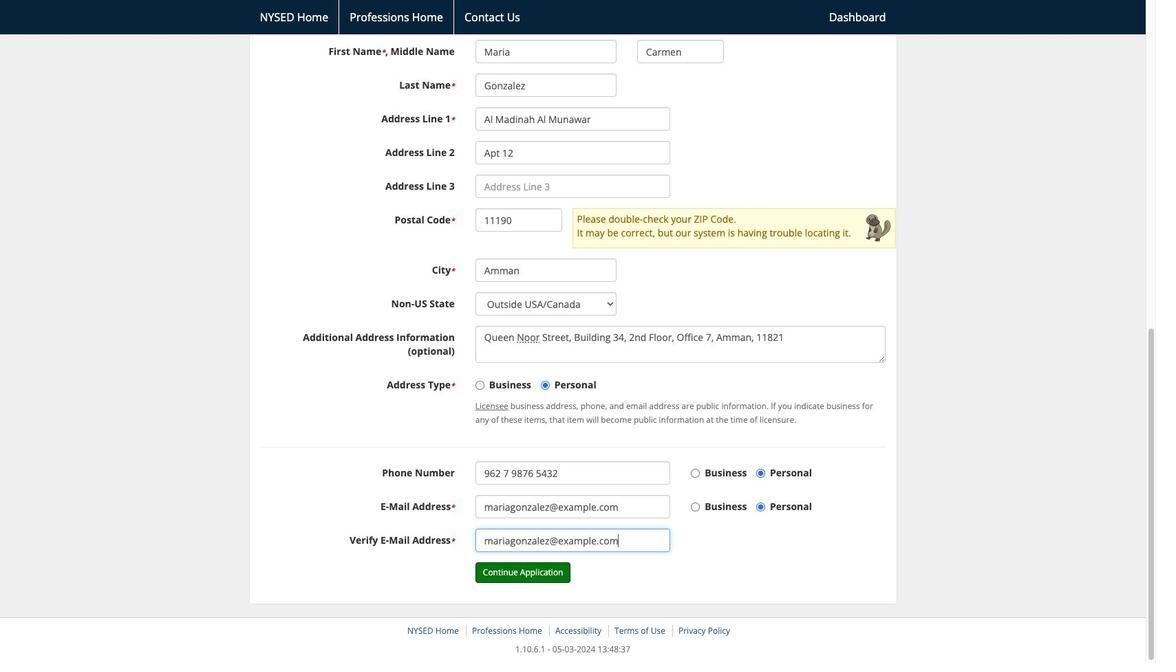 Task type: locate. For each thing, give the bounding box(es) containing it.
None radio
[[541, 381, 550, 390], [691, 503, 700, 512], [757, 503, 765, 512], [541, 381, 550, 390], [691, 503, 700, 512], [757, 503, 765, 512]]

Address Line 2 text field
[[476, 141, 671, 165]]

City text field
[[476, 259, 617, 282]]

Postal Code text field
[[476, 209, 563, 232]]

Email text field
[[476, 496, 671, 519]]

Middle Name text field
[[637, 40, 724, 63]]

None submit
[[476, 563, 571, 584]]

None radio
[[476, 381, 484, 390], [691, 470, 700, 479], [757, 470, 765, 479], [476, 381, 484, 390], [691, 470, 700, 479], [757, 470, 765, 479]]

Address Line 3 text field
[[476, 175, 671, 198]]



Task type: describe. For each thing, give the bounding box(es) containing it.
First Name text field
[[476, 40, 617, 63]]

Address Line 1 text field
[[476, 108, 671, 131]]

Enter phone number (optional) text field
[[476, 462, 671, 485]]

a picture of a platypus who is sad for failing to lookup your zip / postal code. image
[[865, 213, 892, 244]]

Please re-enter your e-mail address. text field
[[476, 529, 671, 553]]

Please provide your full address if your address would not fit in the fields above. text field
[[476, 326, 886, 364]]

Last Name text field
[[476, 74, 617, 97]]



Task type: vqa. For each thing, say whether or not it's contained in the screenshot.
Id TEXT FIELD
no



